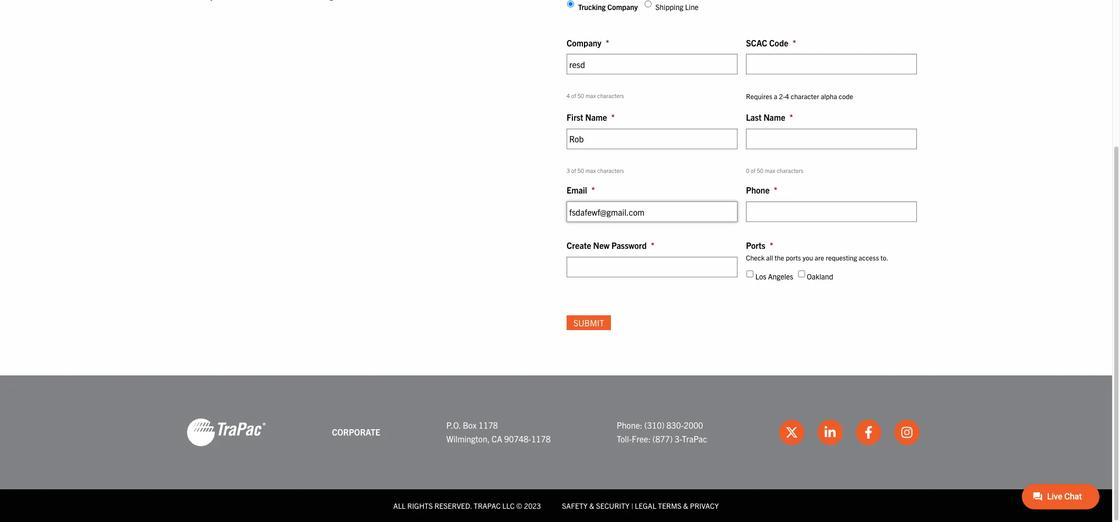 Task type: describe. For each thing, give the bounding box(es) containing it.
box
[[463, 420, 477, 431]]

reserved.
[[434, 501, 472, 511]]

Los Angeles checkbox
[[747, 271, 753, 278]]

1 horizontal spatial company
[[607, 2, 638, 12]]

phone:
[[617, 420, 642, 431]]

corporate
[[332, 427, 380, 437]]

2 4 from the left
[[785, 92, 789, 101]]

max for last
[[765, 167, 775, 174]]

(877)
[[653, 434, 673, 444]]

corporate image
[[187, 418, 266, 447]]

2023
[[524, 501, 541, 511]]

all
[[766, 253, 773, 262]]

phone *
[[746, 185, 777, 195]]

characters for last name *
[[777, 167, 803, 174]]

line
[[685, 2, 699, 12]]

Shipping Line radio
[[645, 1, 651, 7]]

requesting
[[826, 253, 857, 262]]

los angeles
[[755, 272, 793, 281]]

free:
[[632, 434, 651, 444]]

* down 'trucking company'
[[606, 37, 609, 48]]

Oakland checkbox
[[798, 271, 805, 278]]

access
[[859, 253, 879, 262]]

3
[[567, 167, 570, 174]]

email *
[[567, 185, 595, 195]]

code
[[769, 37, 788, 48]]

toll-
[[617, 434, 632, 444]]

p.o. box 1178 wilmington, ca 90748-1178
[[446, 420, 551, 444]]

50 for last
[[757, 167, 764, 174]]

0
[[746, 167, 749, 174]]

50 for first
[[577, 167, 584, 174]]

company *
[[567, 37, 609, 48]]

password
[[611, 240, 647, 251]]

0 of 50 max characters
[[746, 167, 803, 174]]

* right phone
[[774, 185, 777, 195]]

footer containing p.o. box 1178
[[0, 375, 1112, 522]]

* right code on the top right
[[793, 37, 796, 48]]

ports * check all the ports you are requesting access to.
[[746, 240, 888, 262]]

los
[[755, 272, 766, 281]]

are
[[815, 253, 824, 262]]

phone: (310) 830-2000 toll-free: (877) 3-trapac
[[617, 420, 707, 444]]

shipping
[[655, 2, 683, 12]]

email
[[567, 185, 587, 195]]

max for first
[[585, 167, 596, 174]]

safety & security | legal terms & privacy
[[562, 501, 719, 511]]

ca
[[492, 434, 502, 444]]

ports
[[786, 253, 801, 262]]

safety & security link
[[562, 501, 630, 511]]

2000
[[684, 420, 703, 431]]

legal terms & privacy link
[[635, 501, 719, 511]]

scac code *
[[746, 37, 796, 48]]

trapac
[[682, 434, 707, 444]]

you
[[803, 253, 813, 262]]

new
[[593, 240, 610, 251]]

trucking
[[578, 2, 606, 12]]

3 of 50 max characters
[[567, 167, 624, 174]]

to.
[[881, 253, 888, 262]]



Task type: locate. For each thing, give the bounding box(es) containing it.
2 name from the left
[[764, 112, 785, 123]]

* right password
[[651, 240, 655, 251]]

first
[[567, 112, 583, 123]]

1 horizontal spatial &
[[683, 501, 688, 511]]

©
[[516, 501, 522, 511]]

of for company
[[571, 92, 576, 99]]

footer
[[0, 375, 1112, 522]]

characters up first name *
[[597, 92, 624, 99]]

oakland
[[807, 272, 833, 281]]

characters for company *
[[597, 92, 624, 99]]

1 & from the left
[[589, 501, 594, 511]]

830-
[[666, 420, 684, 431]]

privacy
[[690, 501, 719, 511]]

name right last
[[764, 112, 785, 123]]

max up 'email *' on the right of the page
[[585, 167, 596, 174]]

0 horizontal spatial company
[[567, 37, 601, 48]]

50 up first
[[577, 92, 584, 99]]

trucking company
[[578, 2, 638, 12]]

of for first name
[[571, 167, 576, 174]]

name right first
[[585, 112, 607, 123]]

max for company
[[585, 92, 596, 99]]

3-
[[675, 434, 682, 444]]

all rights reserved. trapac llc © 2023
[[393, 501, 541, 511]]

max up first name *
[[585, 92, 596, 99]]

50
[[577, 92, 584, 99], [577, 167, 584, 174], [757, 167, 764, 174]]

1 4 from the left
[[567, 92, 570, 99]]

name for last name
[[764, 112, 785, 123]]

alpha
[[821, 92, 837, 101]]

Trucking Company radio
[[567, 1, 574, 7]]

requires a 2-4 character alpha code
[[746, 92, 853, 101]]

2-
[[779, 92, 785, 101]]

4 of 50 max characters
[[567, 92, 624, 99]]

& right safety
[[589, 501, 594, 511]]

create
[[567, 240, 591, 251]]

1 vertical spatial 1178
[[531, 434, 551, 444]]

of for last name
[[751, 167, 756, 174]]

1 vertical spatial company
[[567, 37, 601, 48]]

all
[[393, 501, 406, 511]]

llc
[[502, 501, 515, 511]]

*
[[606, 37, 609, 48], [793, 37, 796, 48], [611, 112, 615, 123], [790, 112, 793, 123], [591, 185, 595, 195], [774, 185, 777, 195], [651, 240, 655, 251], [770, 240, 773, 251]]

the
[[775, 253, 784, 262]]

phone
[[746, 185, 770, 195]]

company
[[607, 2, 638, 12], [567, 37, 601, 48]]

0 vertical spatial company
[[607, 2, 638, 12]]

4 up first
[[567, 92, 570, 99]]

of right 3 on the top
[[571, 167, 576, 174]]

1 horizontal spatial name
[[764, 112, 785, 123]]

1 name from the left
[[585, 112, 607, 123]]

of up first
[[571, 92, 576, 99]]

90748-
[[504, 434, 531, 444]]

0 horizontal spatial &
[[589, 501, 594, 511]]

None password field
[[567, 257, 738, 277]]

shipping line
[[655, 2, 699, 12]]

ports
[[746, 240, 766, 251]]

0 vertical spatial 1178
[[479, 420, 498, 431]]

name for first name
[[585, 112, 607, 123]]

max
[[585, 92, 596, 99], [585, 167, 596, 174], [765, 167, 775, 174]]

50 right the 0
[[757, 167, 764, 174]]

wilmington,
[[446, 434, 490, 444]]

characters
[[597, 92, 624, 99], [597, 167, 624, 174], [777, 167, 803, 174]]

1 horizontal spatial 4
[[785, 92, 789, 101]]

requires
[[746, 92, 772, 101]]

None text field
[[567, 54, 738, 75], [746, 54, 917, 75], [567, 129, 738, 149], [746, 129, 917, 149], [567, 54, 738, 75], [746, 54, 917, 75], [567, 129, 738, 149], [746, 129, 917, 149]]

characters right 3 on the top
[[597, 167, 624, 174]]

terms
[[658, 501, 682, 511]]

of right the 0
[[751, 167, 756, 174]]

company left shipping line radio
[[607, 2, 638, 12]]

2 & from the left
[[683, 501, 688, 511]]

code
[[839, 92, 853, 101]]

1178
[[479, 420, 498, 431], [531, 434, 551, 444]]

0 horizontal spatial name
[[585, 112, 607, 123]]

characters for first name *
[[597, 167, 624, 174]]

4
[[567, 92, 570, 99], [785, 92, 789, 101]]

trapac
[[474, 501, 501, 511]]

None submit
[[567, 316, 611, 330]]

50 right 3 on the top
[[577, 167, 584, 174]]

* down requires a 2-4 character alpha code
[[790, 112, 793, 123]]

0 horizontal spatial 1178
[[479, 420, 498, 431]]

first name *
[[567, 112, 615, 123]]

0 horizontal spatial 4
[[567, 92, 570, 99]]

safety
[[562, 501, 588, 511]]

1178 up ca
[[479, 420, 498, 431]]

rights
[[407, 501, 433, 511]]

&
[[589, 501, 594, 511], [683, 501, 688, 511]]

security
[[596, 501, 630, 511]]

p.o.
[[446, 420, 461, 431]]

* up all
[[770, 240, 773, 251]]

characters up phone *
[[777, 167, 803, 174]]

create new password *
[[567, 240, 655, 251]]

last
[[746, 112, 762, 123]]

1178 right ca
[[531, 434, 551, 444]]

50 for company
[[577, 92, 584, 99]]

|
[[631, 501, 633, 511]]

None text field
[[567, 202, 738, 222], [746, 202, 917, 222], [567, 202, 738, 222], [746, 202, 917, 222]]

angeles
[[768, 272, 793, 281]]

(310)
[[644, 420, 665, 431]]

check
[[746, 253, 765, 262]]

* inside ports * check all the ports you are requesting access to.
[[770, 240, 773, 251]]

* right email
[[591, 185, 595, 195]]

max up phone *
[[765, 167, 775, 174]]

4 right a
[[785, 92, 789, 101]]

character
[[791, 92, 819, 101]]

scac
[[746, 37, 767, 48]]

last name *
[[746, 112, 793, 123]]

company down trucking
[[567, 37, 601, 48]]

a
[[774, 92, 777, 101]]

name
[[585, 112, 607, 123], [764, 112, 785, 123]]

* down 4 of 50 max characters
[[611, 112, 615, 123]]

& right terms
[[683, 501, 688, 511]]

legal
[[635, 501, 656, 511]]

of
[[571, 92, 576, 99], [571, 167, 576, 174], [751, 167, 756, 174]]

1 horizontal spatial 1178
[[531, 434, 551, 444]]



Task type: vqa. For each thing, say whether or not it's contained in the screenshot.


